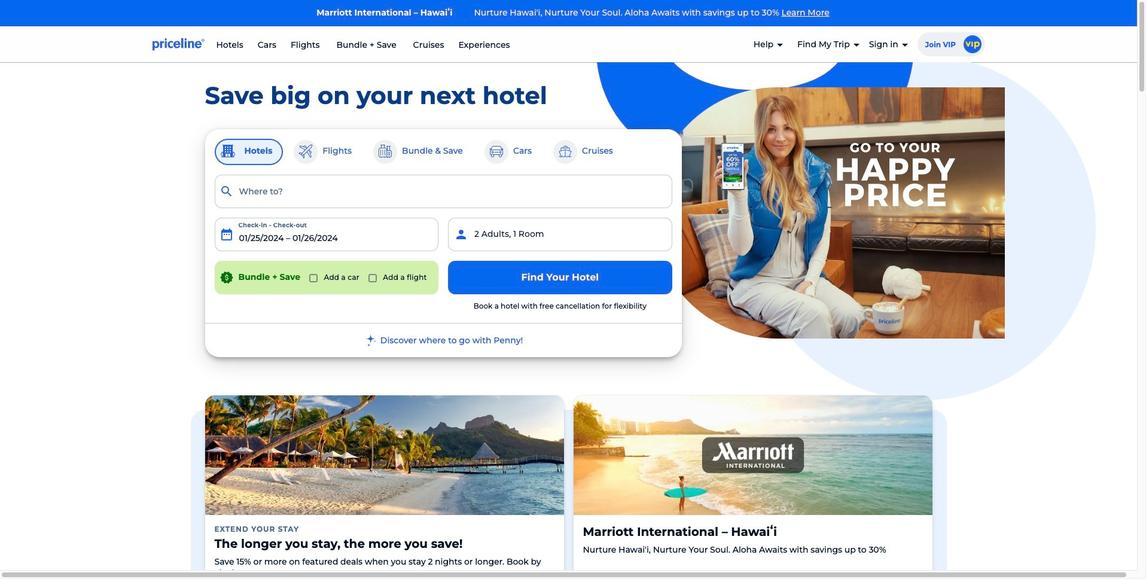 Task type: describe. For each thing, give the bounding box(es) containing it.
Check-in - Check-out field
[[214, 218, 439, 251]]

Where to? field
[[214, 174, 672, 208]]

vip badge icon image
[[964, 35, 982, 53]]



Task type: vqa. For each thing, say whether or not it's contained in the screenshot.
Types Of Travel tab list
yes



Task type: locate. For each thing, give the bounding box(es) containing it.
None field
[[214, 174, 672, 208]]

priceline.com home image
[[152, 37, 204, 51]]

types of travel tab list
[[214, 139, 672, 165]]

traveler selection text field
[[448, 218, 672, 251]]



